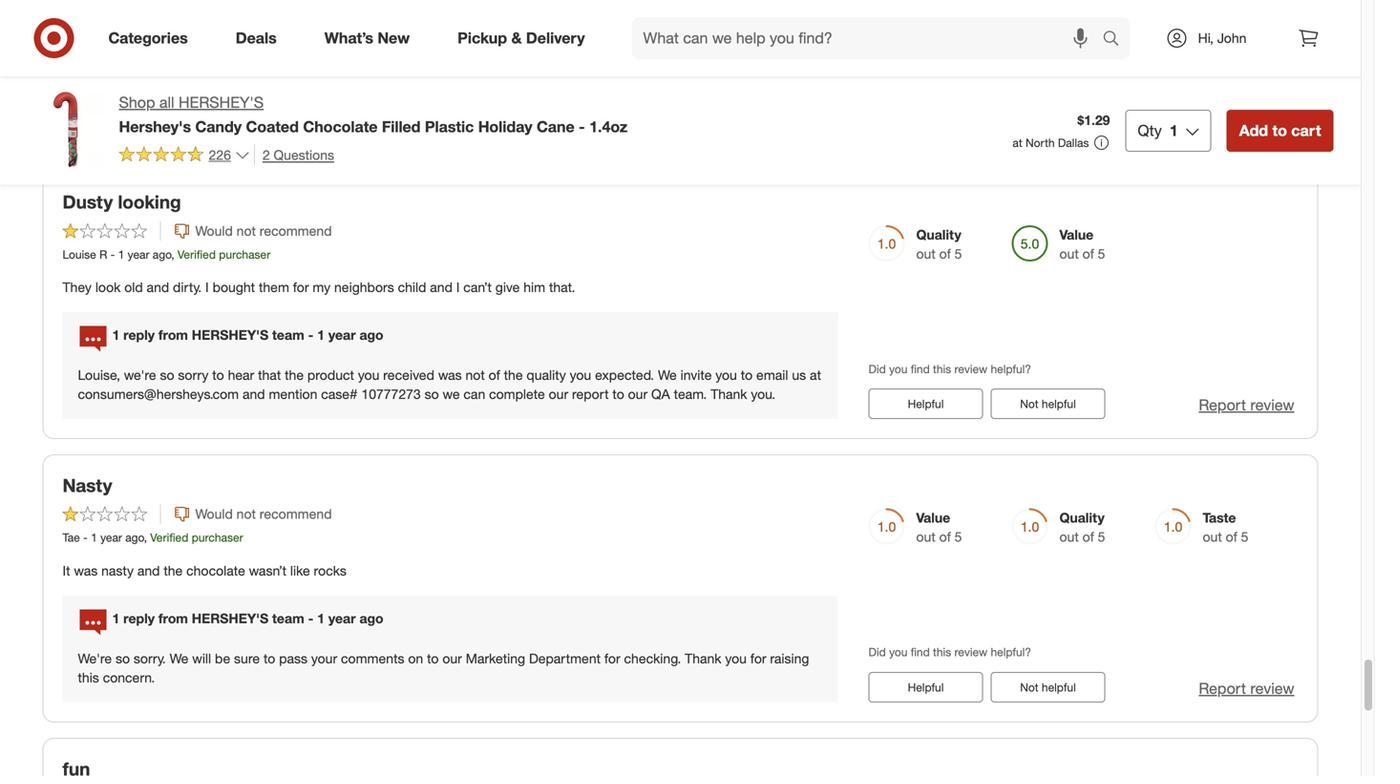 Task type: locate. For each thing, give the bounding box(es) containing it.
2 vertical spatial report review button
[[1199, 678, 1294, 700]]

would
[[195, 222, 233, 239], [195, 506, 233, 522]]

2 team from the top
[[272, 610, 304, 627]]

did left you?
[[1040, 78, 1057, 93]]

reply
[[123, 327, 155, 343], [123, 610, 155, 627]]

1 vertical spatial not helpful
[[1020, 680, 1076, 694]]

recommend up like
[[260, 506, 332, 522]]

3 report review button from the top
[[1199, 678, 1294, 700]]

they
[[63, 279, 92, 295]]

from
[[158, 327, 188, 343], [158, 610, 188, 627]]

this for awesome favor gifting for child's class mate!
[[942, 78, 961, 93]]

look
[[95, 279, 121, 295]]

not up can
[[465, 367, 485, 383]]

verified up gifting
[[158, 38, 196, 52]]

2 helpful button from the top
[[868, 672, 983, 703]]

0 vertical spatial report
[[1199, 112, 1246, 131]]

not helpful button
[[991, 389, 1105, 419], [991, 672, 1105, 703]]

1 vertical spatial reply
[[123, 610, 155, 627]]

- right tae
[[83, 531, 88, 545]]

$1.29
[[1077, 112, 1110, 128]]

the up complete
[[504, 367, 523, 383]]

0 vertical spatial helpful button
[[868, 389, 983, 419]]

1 helpful from the top
[[1042, 397, 1076, 411]]

year up product
[[328, 327, 356, 343]]

our
[[549, 386, 568, 402], [628, 386, 648, 402], [442, 650, 462, 667]]

helpful button for nasty
[[868, 672, 983, 703]]

from for nasty
[[158, 610, 188, 627]]

helpful.
[[1000, 78, 1037, 93]]

1 team from the top
[[272, 327, 304, 343]]

hershey's up the hear
[[192, 327, 268, 343]]

what's new
[[324, 29, 410, 47]]

qty
[[1138, 121, 1162, 140]]

child
[[398, 279, 426, 295]]

2 from from the top
[[158, 610, 188, 627]]

so up the consumers@hersheys.com
[[160, 367, 174, 383]]

the down tae - 1 year ago , verified purchaser
[[164, 562, 183, 579]]

1 vertical spatial not helpful button
[[991, 672, 1105, 703]]

checking.
[[624, 650, 681, 667]]

1 reply from hershey's team - 1 year ago for nasty
[[112, 610, 383, 627]]

2 not helpful from the top
[[1020, 680, 1076, 694]]

2 would not recommend from the top
[[195, 506, 332, 522]]

2 vertical spatial verified
[[150, 531, 188, 545]]

did for nasty
[[868, 645, 886, 659]]

i left can't
[[456, 279, 460, 295]]

hershey's for nasty
[[192, 610, 268, 627]]

2 helpful from the top
[[1042, 680, 1076, 694]]

0 vertical spatial would not recommend
[[195, 222, 332, 239]]

team for dusty looking
[[272, 327, 304, 343]]

verified up the dirty.
[[177, 247, 216, 261]]

1 vertical spatial at
[[810, 367, 821, 383]]

we left will
[[170, 650, 188, 667]]

we're
[[124, 367, 156, 383]]

helpful for nasty
[[1042, 680, 1076, 694]]

2 would from the top
[[195, 506, 233, 522]]

this for they look old and dirty. i bought them for my neighbors child and i can't give him that.
[[933, 362, 951, 376]]

hershey's up candy
[[179, 93, 264, 112]]

would not recommend up wasn't
[[195, 506, 332, 522]]

holiday
[[478, 117, 532, 136]]

1 vertical spatial helpful button
[[868, 672, 983, 703]]

ago down looking
[[153, 247, 171, 261]]

1 vertical spatial did you find this review helpful?
[[868, 645, 1031, 659]]

thank right checking.
[[685, 650, 721, 667]]

1 vertical spatial would
[[195, 506, 233, 522]]

found
[[910, 78, 939, 93]]

did right the us
[[868, 362, 886, 376]]

at right the us
[[810, 367, 821, 383]]

and right the 'nasty'
[[137, 562, 160, 579]]

chocolate
[[303, 117, 378, 136]]

1 vertical spatial recommend
[[260, 506, 332, 522]]

1 vertical spatial we
[[170, 650, 188, 667]]

year up old
[[128, 247, 149, 261]]

3 report review from the top
[[1199, 679, 1294, 698]]

10777273
[[361, 386, 421, 402]]

0 vertical spatial recommend
[[260, 222, 332, 239]]

to right add
[[1272, 121, 1287, 140]]

0 vertical spatial value out of 5
[[1203, 17, 1248, 53]]

, up favor
[[152, 38, 155, 52]]

0 horizontal spatial the
[[164, 562, 183, 579]]

that.
[[549, 279, 575, 295]]

1 horizontal spatial taste out of 5
[[1203, 510, 1248, 545]]

0 vertical spatial reply
[[123, 327, 155, 343]]

0 vertical spatial not helpful button
[[991, 389, 1105, 419]]

2 not helpful button from the top
[[991, 672, 1105, 703]]

hershey's
[[119, 117, 191, 136]]

1 vertical spatial find
[[911, 645, 930, 659]]

quality out of 5
[[916, 226, 962, 262], [1059, 510, 1105, 545]]

1 horizontal spatial so
[[160, 367, 174, 383]]

purchaser up child's
[[199, 38, 251, 52]]

1 vertical spatial from
[[158, 610, 188, 627]]

1 left guest
[[868, 78, 875, 93]]

you
[[889, 362, 908, 376], [358, 367, 379, 383], [570, 367, 591, 383], [715, 367, 737, 383], [889, 645, 908, 659], [725, 650, 747, 667]]

1 vertical spatial helpful?
[[991, 645, 1031, 659]]

1 helpful? from the top
[[991, 362, 1031, 376]]

thank inside louise, we're so sorry to hear that the product you received was not of the quality you expected. we invite you to email us at consumers@hersheys.com and mention case# 10777273 so we can complete our report to our qa team. thank you.
[[711, 386, 747, 402]]

and down the hear
[[243, 386, 265, 402]]

1 helpful from the top
[[908, 397, 944, 411]]

was right it
[[74, 562, 98, 579]]

to inside button
[[1272, 121, 1287, 140]]

this
[[942, 78, 961, 93], [933, 362, 951, 376], [933, 645, 951, 659], [78, 669, 99, 686]]

year up your
[[328, 610, 356, 627]]

verified up it was nasty and the chocolate wasn't like rocks
[[150, 531, 188, 545]]

helpful for dusty looking
[[1042, 397, 1076, 411]]

1 vertical spatial hershey's
[[192, 327, 268, 343]]

1 horizontal spatial value out of 5
[[1059, 226, 1105, 262]]

us
[[792, 367, 806, 383]]

1 vertical spatial report review button
[[1199, 394, 1294, 416]]

quality inside louise, we're so sorry to hear that the product you received was not of the quality you expected. we invite you to email us at consumers@hersheys.com and mention case# 10777273 so we can complete our report to our qa team. thank you.
[[527, 367, 566, 383]]

our left 'qa'
[[628, 386, 648, 402]]

at left north
[[1013, 135, 1022, 150]]

- right cane
[[579, 117, 585, 136]]

1 vertical spatial quality out of 5
[[1059, 510, 1105, 545]]

this inside we're so sorry. we will be sure to pass your comments on to our marketing department for checking. thank you for raising this concern.
[[78, 669, 99, 686]]

2 did you find this review helpful? from the top
[[868, 645, 1031, 659]]

to up you.
[[741, 367, 753, 383]]

0 horizontal spatial i
[[205, 279, 209, 295]]

to down expected.
[[612, 386, 624, 402]]

not up wasn't
[[236, 506, 256, 522]]

helpful?
[[991, 362, 1031, 376], [991, 645, 1031, 659]]

louise r - 1 year ago , verified purchaser
[[63, 247, 270, 261]]

for left checking.
[[604, 650, 620, 667]]

was inside louise, we're so sorry to hear that the product you received was not of the quality you expected. we invite you to email us at consumers@hersheys.com and mention case# 10777273 so we can complete our report to our qa team. thank you.
[[438, 367, 462, 383]]

0 vertical spatial quality out of 5
[[916, 226, 962, 262]]

our right "on"
[[442, 650, 462, 667]]

1 horizontal spatial quality out of 5
[[1059, 510, 1105, 545]]

helpful? for dusty looking
[[991, 362, 1031, 376]]

complete
[[489, 386, 545, 402]]

helpful for dusty looking
[[908, 397, 944, 411]]

looking
[[118, 191, 181, 213]]

1 horizontal spatial the
[[285, 367, 304, 383]]

1 reply from hershey's team - 1 year ago up sure
[[112, 610, 383, 627]]

to right "on"
[[427, 650, 439, 667]]

1 horizontal spatial i
[[456, 279, 460, 295]]

0 vertical spatial we
[[658, 367, 677, 383]]

my
[[313, 279, 331, 295]]

1 horizontal spatial taste
[[1203, 510, 1236, 526]]

for
[[199, 70, 215, 86], [293, 279, 309, 295], [604, 650, 620, 667], [750, 650, 766, 667]]

2 not from the top
[[1020, 680, 1038, 694]]

0 vertical spatial purchaser
[[199, 38, 251, 52]]

2 horizontal spatial our
[[628, 386, 648, 402]]

1
[[99, 38, 105, 52], [868, 78, 875, 93], [1170, 121, 1178, 140], [118, 247, 124, 261], [112, 327, 120, 343], [317, 327, 325, 343], [91, 531, 97, 545], [112, 610, 120, 627], [317, 610, 325, 627]]

so up concern.
[[116, 650, 130, 667]]

1 vertical spatial report
[[1199, 396, 1246, 414]]

, up the dirty.
[[171, 247, 174, 261]]

2 report review button from the top
[[1199, 394, 1294, 416]]

2 vertical spatial so
[[116, 650, 130, 667]]

thank left you.
[[711, 386, 747, 402]]

1 right tae
[[91, 531, 97, 545]]

the
[[285, 367, 304, 383], [504, 367, 523, 383], [164, 562, 183, 579]]

was up we
[[438, 367, 462, 383]]

2 horizontal spatial so
[[425, 386, 439, 402]]

not up the bought
[[236, 222, 256, 239]]

2 find from the top
[[911, 645, 930, 659]]

search
[[1094, 31, 1140, 49]]

1 vertical spatial so
[[425, 386, 439, 402]]

from up sorry.
[[158, 610, 188, 627]]

1 would not recommend from the top
[[195, 222, 332, 239]]

0 vertical spatial from
[[158, 327, 188, 343]]

report review button
[[1199, 111, 1294, 133], [1199, 394, 1294, 416], [1199, 678, 1294, 700]]

would not recommend
[[195, 222, 332, 239], [195, 506, 332, 522]]

year up the 'nasty'
[[100, 531, 122, 545]]

226
[[209, 146, 231, 163]]

to right sure
[[263, 650, 275, 667]]

did right raising
[[868, 645, 886, 659]]

we inside louise, we're so sorry to hear that the product you received was not of the quality you expected. we invite you to email us at consumers@hersheys.com and mention case# 10777273 so we can complete our report to our qa team. thank you.
[[658, 367, 677, 383]]

our left report
[[549, 386, 568, 402]]

1 not from the top
[[1020, 397, 1038, 411]]

would for nasty
[[195, 506, 233, 522]]

1 vertical spatial would not recommend
[[195, 506, 332, 522]]

team up that
[[272, 327, 304, 343]]

pickup & delivery
[[458, 29, 585, 47]]

value
[[1203, 17, 1237, 34], [1059, 226, 1094, 243], [916, 510, 950, 526]]

reply up we're
[[123, 327, 155, 343]]

0 horizontal spatial our
[[442, 650, 462, 667]]

image of hershey's candy coated chocolate filled plastic holiday cane - 1.4oz image
[[27, 92, 104, 168]]

1 vertical spatial helpful
[[908, 680, 944, 694]]

3 report from the top
[[1199, 679, 1246, 698]]

0 vertical spatial helpful?
[[991, 362, 1031, 376]]

0 vertical spatial report review
[[1199, 112, 1294, 131]]

1 not helpful from the top
[[1020, 397, 1076, 411]]

so inside we're so sorry. we will be sure to pass your comments on to our marketing department for checking. thank you for raising this concern.
[[116, 650, 130, 667]]

would not recommend up 'them'
[[195, 222, 332, 239]]

0 vertical spatial would
[[195, 222, 233, 239]]

helpful
[[908, 397, 944, 411], [908, 680, 944, 694]]

1 vertical spatial value out of 5
[[1059, 226, 1105, 262]]

0 vertical spatial 1 reply from hershey's team - 1 year ago
[[112, 327, 383, 343]]

pickup
[[458, 29, 507, 47]]

dusty looking
[[63, 191, 181, 213]]

0 vertical spatial report review button
[[1199, 111, 1294, 133]]

hershey's up be
[[192, 610, 268, 627]]

find for dusty looking
[[911, 362, 930, 376]]

0 vertical spatial not
[[236, 222, 256, 239]]

helpful button for dusty looking
[[868, 389, 983, 419]]

ago
[[133, 38, 152, 52], [153, 247, 171, 261], [360, 327, 383, 343], [125, 531, 144, 545], [360, 610, 383, 627]]

r
[[99, 247, 107, 261]]

2 recommend from the top
[[260, 506, 332, 522]]

1 vertical spatial ,
[[171, 247, 174, 261]]

report review
[[1199, 112, 1294, 131], [1199, 396, 1294, 414], [1199, 679, 1294, 698]]

2 report review from the top
[[1199, 396, 1294, 414]]

ago down neighbors
[[360, 327, 383, 343]]

0 horizontal spatial taste
[[1059, 17, 1093, 34]]

2 vertical spatial purchaser
[[192, 531, 243, 545]]

1 vertical spatial value
[[1059, 226, 1094, 243]]

1 vertical spatial team
[[272, 610, 304, 627]]

1 recommend from the top
[[260, 222, 332, 239]]

1 reply from the top
[[123, 327, 155, 343]]

0 vertical spatial find
[[911, 362, 930, 376]]

2 helpful? from the top
[[991, 645, 1031, 659]]

1 vertical spatial not
[[1020, 680, 1038, 694]]

taste
[[1059, 17, 1093, 34], [1203, 510, 1236, 526]]

the up mention
[[285, 367, 304, 383]]

1 vertical spatial 1 reply from hershey's team - 1 year ago
[[112, 610, 383, 627]]

0 vertical spatial taste out of 5
[[1059, 17, 1105, 53]]

not helpful for dusty looking
[[1020, 397, 1076, 411]]

1 horizontal spatial we
[[658, 367, 677, 383]]

1 vertical spatial thank
[[685, 650, 721, 667]]

received
[[383, 367, 434, 383]]

not
[[236, 222, 256, 239], [465, 367, 485, 383], [236, 506, 256, 522]]

reply up sorry.
[[123, 610, 155, 627]]

2 vertical spatial report review
[[1199, 679, 1294, 698]]

did
[[1040, 78, 1057, 93], [868, 362, 886, 376], [868, 645, 886, 659]]

1 vertical spatial report review
[[1199, 396, 1294, 414]]

that
[[258, 367, 281, 383]]

add to cart
[[1239, 121, 1321, 140]]

hershey's
[[179, 93, 264, 112], [192, 327, 268, 343], [192, 610, 268, 627]]

2 vertical spatial did
[[868, 645, 886, 659]]

1 1 reply from hershey's team - 1 year ago from the top
[[112, 327, 383, 343]]

purchaser up chocolate
[[192, 531, 243, 545]]

was
[[438, 367, 462, 383], [74, 562, 98, 579]]

2 vertical spatial value out of 5
[[916, 510, 962, 545]]

2 1 reply from hershey's team - 1 year ago from the top
[[112, 610, 383, 627]]

5
[[1098, 36, 1105, 53], [1241, 36, 1248, 53], [955, 245, 962, 262], [1098, 245, 1105, 262], [955, 529, 962, 545], [1098, 529, 1105, 545], [1241, 529, 1248, 545]]

2 helpful from the top
[[908, 680, 944, 694]]

0 horizontal spatial so
[[116, 650, 130, 667]]

report review for nasty
[[1199, 679, 1294, 698]]

of inside louise, we're so sorry to hear that the product you received was not of the quality you expected. we invite you to email us at consumers@hersheys.com and mention case# 10777273 so we can complete our report to our qa team. thank you.
[[489, 367, 500, 383]]

0 vertical spatial hershey's
[[179, 93, 264, 112]]

1 down the 'nasty'
[[112, 610, 120, 627]]

1 reply from hershey's team - 1 year ago for dusty looking
[[112, 327, 383, 343]]

to
[[1272, 121, 1287, 140], [212, 367, 224, 383], [741, 367, 753, 383], [612, 386, 624, 402], [263, 650, 275, 667], [427, 650, 439, 667]]

not for dusty looking
[[1020, 397, 1038, 411]]

0 vertical spatial helpful
[[908, 397, 944, 411]]

0 vertical spatial ,
[[152, 38, 155, 52]]

of
[[1082, 36, 1094, 53], [1226, 36, 1237, 53], [939, 245, 951, 262], [1082, 245, 1094, 262], [489, 367, 500, 383], [939, 529, 951, 545], [1082, 529, 1094, 545], [1226, 529, 1237, 545]]

1 helpful button from the top
[[868, 389, 983, 419]]

, up it was nasty and the chocolate wasn't like rocks
[[144, 531, 147, 545]]

find
[[911, 362, 930, 376], [911, 645, 930, 659]]

1 did you find this review helpful? from the top
[[868, 362, 1031, 376]]

- up your
[[308, 610, 313, 627]]

helpful
[[1042, 397, 1076, 411], [1042, 680, 1076, 694]]

i
[[205, 279, 209, 295], [456, 279, 460, 295]]

1 would from the top
[[195, 222, 233, 239]]

1 from from the top
[[158, 327, 188, 343]]

0 horizontal spatial was
[[74, 562, 98, 579]]

2 vertical spatial hershey's
[[192, 610, 268, 627]]

2 vertical spatial value
[[916, 510, 950, 526]]

year up favor
[[108, 38, 130, 52]]

1 find from the top
[[911, 362, 930, 376]]

0 horizontal spatial we
[[170, 650, 188, 667]]

,
[[152, 38, 155, 52], [171, 247, 174, 261], [144, 531, 147, 545]]

1 not helpful button from the top
[[991, 389, 1105, 419]]

not for nasty
[[236, 506, 256, 522]]

2 report from the top
[[1199, 396, 1246, 414]]

2 reply from the top
[[123, 610, 155, 627]]

out
[[1059, 36, 1079, 53], [1203, 36, 1222, 53], [916, 245, 936, 262], [1059, 245, 1079, 262], [916, 529, 936, 545], [1059, 529, 1079, 545], [1203, 529, 1222, 545]]

not
[[1020, 397, 1038, 411], [1020, 680, 1038, 694]]

0 vertical spatial team
[[272, 327, 304, 343]]

1 horizontal spatial was
[[438, 367, 462, 383]]

shell
[[63, 38, 88, 52]]

2 horizontal spatial ,
[[171, 247, 174, 261]]

would up louise r - 1 year ago , verified purchaser
[[195, 222, 233, 239]]

1 horizontal spatial at
[[1013, 135, 1022, 150]]

0 vertical spatial thank
[[711, 386, 747, 402]]

so left we
[[425, 386, 439, 402]]

0 vertical spatial value
[[1203, 17, 1237, 34]]

i right the dirty.
[[205, 279, 209, 295]]

would up chocolate
[[195, 506, 233, 522]]

0 vertical spatial helpful
[[1042, 397, 1076, 411]]

not helpful
[[1020, 397, 1076, 411], [1020, 680, 1076, 694]]

and right child at top left
[[430, 279, 453, 295]]

purchaser up the bought
[[219, 247, 270, 261]]

1 up product
[[317, 327, 325, 343]]

not helpful for nasty
[[1020, 680, 1076, 694]]

we up 'qa'
[[658, 367, 677, 383]]

0 vertical spatial did you find this review helpful?
[[868, 362, 1031, 376]]

did you find this review helpful? for dusty looking
[[868, 362, 1031, 376]]

0 horizontal spatial taste out of 5
[[1059, 17, 1105, 53]]

recommend up 'them'
[[260, 222, 332, 239]]

shop
[[119, 93, 155, 112]]

team up pass
[[272, 610, 304, 627]]

1 vertical spatial not
[[465, 367, 485, 383]]

guest
[[878, 78, 907, 93]]

0 vertical spatial at
[[1013, 135, 1022, 150]]

from up sorry
[[158, 327, 188, 343]]

1 reply from hershey's team - 1 year ago up the hear
[[112, 327, 383, 343]]



Task type: describe. For each thing, give the bounding box(es) containing it.
2 questions link
[[254, 144, 334, 166]]

report
[[572, 386, 609, 402]]

not inside louise, we're so sorry to hear that the product you received was not of the quality you expected. we invite you to email us at consumers@hersheys.com and mention case# 10777273 so we can complete our report to our qa team. thank you.
[[465, 367, 485, 383]]

louise, we're so sorry to hear that the product you received was not of the quality you expected. we invite you to email us at consumers@hersheys.com and mention case# 10777273 so we can complete our report to our qa team. thank you.
[[78, 367, 821, 402]]

did for dusty looking
[[868, 362, 886, 376]]

2
[[262, 146, 270, 163]]

old
[[124, 279, 143, 295]]

2 horizontal spatial value out of 5
[[1203, 17, 1248, 53]]

0 horizontal spatial value
[[916, 510, 950, 526]]

1 horizontal spatial our
[[549, 386, 568, 402]]

1 year ago , verified purchaser
[[99, 38, 251, 52]]

product
[[307, 367, 354, 383]]

for left child's
[[199, 70, 215, 86]]

1 vertical spatial taste out of 5
[[1203, 510, 1248, 545]]

recommend for nasty
[[260, 506, 332, 522]]

louise,
[[78, 367, 120, 383]]

1 report review from the top
[[1199, 112, 1294, 131]]

reply for dusty looking
[[123, 327, 155, 343]]

john
[[1217, 30, 1247, 46]]

we're
[[78, 650, 112, 667]]

find for nasty
[[911, 645, 930, 659]]

1 report from the top
[[1199, 112, 1246, 131]]

search button
[[1094, 17, 1140, 63]]

raising
[[770, 650, 809, 667]]

for left my at the left top of the page
[[293, 279, 309, 295]]

like
[[290, 562, 310, 579]]

candy
[[195, 117, 242, 136]]

child's
[[218, 70, 255, 86]]

2 questions
[[262, 146, 334, 163]]

1 up louise,
[[112, 327, 120, 343]]

louise
[[63, 247, 96, 261]]

report for dusty looking
[[1199, 396, 1246, 414]]

department
[[529, 650, 601, 667]]

team.
[[674, 386, 707, 402]]

hershey's inside shop all hershey's hershey's candy coated chocolate filled plastic holiday cane - 1.4oz
[[179, 93, 264, 112]]

sorry.
[[134, 650, 166, 667]]

to left the hear
[[212, 367, 224, 383]]

ago up the 'nasty'
[[125, 531, 144, 545]]

coated
[[246, 117, 299, 136]]

email
[[756, 367, 788, 383]]

recommend for dusty looking
[[260, 222, 332, 239]]

not helpful button for dusty looking
[[991, 389, 1105, 419]]

qty 1
[[1138, 121, 1178, 140]]

1 i from the left
[[205, 279, 209, 295]]

and inside louise, we're so sorry to hear that the product you received was not of the quality you expected. we invite you to email us at consumers@hersheys.com and mention case# 10777273 so we can complete our report to our qa team. thank you.
[[243, 386, 265, 402]]

what's
[[324, 29, 373, 47]]

1 vertical spatial taste
[[1203, 510, 1236, 526]]

helpful? for nasty
[[991, 645, 1031, 659]]

not for nasty
[[1020, 680, 1038, 694]]

ago up favor
[[133, 38, 152, 52]]

1 right qty on the right top of the page
[[1170, 121, 1178, 140]]

1 horizontal spatial value
[[1059, 226, 1094, 243]]

new
[[378, 29, 410, 47]]

1 up your
[[317, 610, 325, 627]]

consumers@hersheys.com
[[78, 386, 239, 402]]

1 right the r
[[118, 247, 124, 261]]

your
[[311, 650, 337, 667]]

categories
[[108, 29, 188, 47]]

you.
[[751, 386, 775, 402]]

rocks
[[314, 562, 346, 579]]

0 horizontal spatial value out of 5
[[916, 510, 962, 545]]

what's new link
[[308, 17, 434, 59]]

not for dusty looking
[[236, 222, 256, 239]]

give
[[495, 279, 520, 295]]

we inside we're so sorry. we will be sure to pass your comments on to our marketing department for checking. thank you for raising this concern.
[[170, 650, 188, 667]]

class
[[259, 70, 289, 86]]

cart
[[1291, 121, 1321, 140]]

2 horizontal spatial the
[[504, 367, 523, 383]]

report review for dusty looking
[[1199, 396, 1294, 414]]

2 horizontal spatial value
[[1203, 17, 1237, 34]]

can't
[[463, 279, 492, 295]]

would not recommend for nasty
[[195, 506, 332, 522]]

What can we help you find? suggestions appear below search field
[[632, 17, 1107, 59]]

- right the r
[[110, 247, 115, 261]]

- inside shop all hershey's hershey's candy coated chocolate filled plastic holiday cane - 1.4oz
[[579, 117, 585, 136]]

reply for nasty
[[123, 610, 155, 627]]

0 vertical spatial so
[[160, 367, 174, 383]]

hershey's for dusty looking
[[192, 327, 268, 343]]

mention
[[269, 386, 317, 402]]

and right old
[[147, 279, 169, 295]]

1 guest found this review helpful. did you?
[[868, 78, 1085, 93]]

gifting
[[158, 70, 195, 86]]

1 vertical spatial was
[[74, 562, 98, 579]]

wasn't
[[249, 562, 286, 579]]

all
[[159, 93, 174, 112]]

would not recommend for dusty looking
[[195, 222, 332, 239]]

filled
[[382, 117, 421, 136]]

0 vertical spatial taste
[[1059, 17, 1093, 34]]

0 horizontal spatial ,
[[144, 531, 147, 545]]

would for dusty looking
[[195, 222, 233, 239]]

helpful for nasty
[[908, 680, 944, 694]]

dusty
[[63, 191, 113, 213]]

it was nasty and the chocolate wasn't like rocks
[[63, 562, 346, 579]]

0 vertical spatial did
[[1040, 78, 1057, 93]]

neighbors
[[334, 279, 394, 295]]

hear
[[228, 367, 254, 383]]

hi,
[[1198, 30, 1214, 46]]

pass
[[279, 650, 308, 667]]

at north dallas
[[1013, 135, 1089, 150]]

ago up comments
[[360, 610, 383, 627]]

team for nasty
[[272, 610, 304, 627]]

report review button for dusty looking
[[1199, 394, 1294, 416]]

&
[[511, 29, 522, 47]]

it
[[63, 562, 70, 579]]

0 vertical spatial verified
[[158, 38, 196, 52]]

mate!
[[293, 70, 327, 86]]

from for dusty looking
[[158, 327, 188, 343]]

1 vertical spatial purchaser
[[219, 247, 270, 261]]

on
[[408, 650, 423, 667]]

2 i from the left
[[456, 279, 460, 295]]

questions
[[274, 146, 334, 163]]

shop all hershey's hershey's candy coated chocolate filled plastic holiday cane - 1.4oz
[[119, 93, 628, 136]]

case#
[[321, 386, 358, 402]]

sure
[[234, 650, 260, 667]]

expected.
[[595, 367, 654, 383]]

we
[[443, 386, 460, 402]]

delivery
[[526, 29, 585, 47]]

226 link
[[119, 144, 250, 167]]

categories link
[[92, 17, 212, 59]]

dirty.
[[173, 279, 202, 295]]

north
[[1026, 135, 1055, 150]]

1 report review button from the top
[[1199, 111, 1294, 133]]

report for nasty
[[1199, 679, 1246, 698]]

- up product
[[308, 327, 313, 343]]

invite
[[680, 367, 712, 383]]

comments
[[341, 650, 404, 667]]

1 right shell at the top left
[[99, 38, 105, 52]]

report review button for nasty
[[1199, 678, 1294, 700]]

nasty
[[63, 475, 112, 496]]

nasty
[[101, 562, 134, 579]]

we're so sorry. we will be sure to pass your comments on to our marketing department for checking. thank you for raising this concern.
[[78, 650, 809, 686]]

plastic
[[425, 117, 474, 136]]

dallas
[[1058, 135, 1089, 150]]

our inside we're so sorry. we will be sure to pass your comments on to our marketing department for checking. thank you for raising this concern.
[[442, 650, 462, 667]]

tae - 1 year ago , verified purchaser
[[63, 531, 243, 545]]

for left raising
[[750, 650, 766, 667]]

did you find this review helpful? for nasty
[[868, 645, 1031, 659]]

1.4oz
[[589, 117, 628, 136]]

at inside louise, we're so sorry to hear that the product you received was not of the quality you expected. we invite you to email us at consumers@hersheys.com and mention case# 10777273 so we can complete our report to our qa team. thank you.
[[810, 367, 821, 383]]

not helpful button for nasty
[[991, 672, 1105, 703]]

thank inside we're so sorry. we will be sure to pass your comments on to our marketing department for checking. thank you for raising this concern.
[[685, 650, 721, 667]]

0 horizontal spatial quality out of 5
[[916, 226, 962, 262]]

chocolate
[[186, 562, 245, 579]]

tae
[[63, 531, 80, 545]]

them
[[259, 279, 289, 295]]

you inside we're so sorry. we will be sure to pass your comments on to our marketing department for checking. thank you for raising this concern.
[[725, 650, 747, 667]]

deals link
[[219, 17, 301, 59]]

1 vertical spatial verified
[[177, 247, 216, 261]]

deals
[[236, 29, 277, 47]]

this for it was nasty and the chocolate wasn't like rocks
[[933, 645, 951, 659]]

pickup & delivery link
[[441, 17, 609, 59]]

can
[[464, 386, 485, 402]]

cane
[[537, 117, 575, 136]]



Task type: vqa. For each thing, say whether or not it's contained in the screenshot.
bottommost Add button
no



